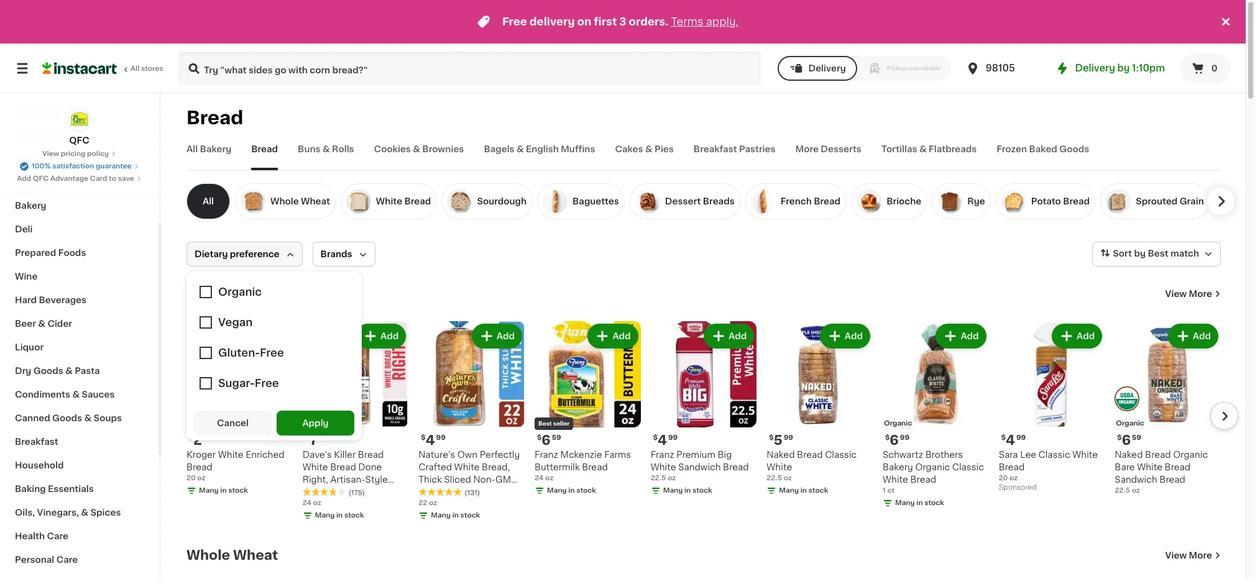 Task type: vqa. For each thing, say whether or not it's contained in the screenshot.
oz in the Franz Mckenzie Farms Buttermilk Bread 24 oz
yes



Task type: locate. For each thing, give the bounding box(es) containing it.
1 vertical spatial breakfast
[[15, 438, 58, 447]]

cancel button
[[194, 411, 272, 436]]

bread, for 4
[[464, 488, 492, 497]]

sprouted grain image
[[1107, 189, 1132, 214]]

own
[[458, 451, 478, 460]]

buns
[[298, 145, 321, 154]]

1 horizontal spatial delivery
[[1076, 63, 1116, 73]]

add button
[[357, 325, 405, 348], [473, 325, 521, 348], [589, 325, 637, 348], [705, 325, 754, 348], [822, 325, 870, 348], [938, 325, 986, 348], [1054, 325, 1102, 348], [1170, 325, 1218, 348]]

1 horizontal spatial best
[[1149, 250, 1169, 258]]

dessert breads image
[[636, 189, 661, 214]]

&
[[40, 131, 47, 139], [323, 145, 330, 154], [413, 145, 421, 154], [517, 145, 524, 154], [646, 145, 653, 154], [920, 145, 927, 154], [50, 154, 57, 163], [38, 320, 45, 328], [65, 367, 73, 376], [72, 391, 80, 399], [84, 414, 92, 423], [81, 509, 88, 518]]

99 inside '$ 6 99'
[[901, 435, 910, 441]]

sandwich inside nature's own perfectly crafted white bread, thick sliced non-gmo sandwich bread, 22 oz loaf
[[419, 488, 461, 497]]

naked inside naked bread organic bare white bread sandwich bread 22.5 oz
[[1116, 451, 1144, 460]]

naked bread organic bare white bread sandwich bread 22.5 oz
[[1116, 451, 1209, 494]]

$ up franz premium big white sandwich bread 22.5 oz
[[654, 435, 658, 441]]

1 naked from the left
[[767, 451, 795, 460]]

loaf
[[315, 501, 334, 509], [419, 501, 438, 509]]

add button for dave's killer bread white bread done right, artisan-style organic white bread, 24 oz loaf
[[357, 325, 405, 348]]

6 for schwartz
[[890, 434, 899, 447]]

20 up the sponsored badge image
[[999, 475, 1009, 482]]

white inside naked bread organic bare white bread sandwich bread 22.5 oz
[[1138, 463, 1163, 472]]

1 6 from the left
[[542, 434, 551, 447]]

in down franz premium big white sandwich bread 22.5 oz
[[685, 488, 691, 494]]

6 up schwartz
[[890, 434, 899, 447]]

& for buns
[[323, 145, 330, 154]]

0 horizontal spatial $ 6 59
[[537, 434, 562, 447]]

1 vertical spatial sandwich
[[1116, 476, 1158, 484]]

naked down $ 5 99
[[767, 451, 795, 460]]

2 59 from the left
[[1133, 435, 1142, 441]]

stock down naked bread classic white 22.5 oz
[[809, 488, 829, 494]]

1 vertical spatial all
[[187, 145, 198, 154]]

goods for dry goods & pasta
[[33, 367, 63, 376]]

white bread link
[[341, 184, 437, 220], [187, 287, 271, 302]]

cider
[[48, 320, 72, 328]]

0 horizontal spatial 22.5
[[651, 475, 666, 482]]

all up all link
[[187, 145, 198, 154]]

stores
[[141, 65, 163, 72]]

1 horizontal spatial 20
[[999, 475, 1009, 482]]

naked up bare
[[1116, 451, 1144, 460]]

2 4 from the left
[[658, 434, 667, 447]]

24 inside dave's killer bread white bread done right, artisan-style organic white bread, 24 oz loaf
[[398, 488, 409, 497]]

24 oz
[[303, 500, 322, 507]]

delivery
[[1076, 63, 1116, 73], [809, 64, 846, 73]]

$ up nature's
[[421, 435, 426, 441]]

many in stock for 22.5
[[780, 488, 829, 494]]

2 view more link from the top
[[1166, 550, 1222, 562]]

2 vertical spatial sandwich
[[419, 488, 461, 497]]

cakes & pies
[[616, 145, 674, 154]]

7 $ from the left
[[770, 435, 774, 441]]

snacks & candy
[[15, 154, 89, 163]]

apply button
[[277, 411, 355, 436]]

4 99 from the left
[[669, 435, 678, 441]]

0
[[1212, 64, 1218, 73]]

meat & seafood link
[[7, 123, 151, 147]]

classic inside naked bread classic white 22.5 oz
[[826, 451, 857, 460]]

0 horizontal spatial whole
[[187, 549, 230, 562]]

product group containing 7
[[303, 322, 409, 524]]

canned goods & soups link
[[7, 407, 151, 430]]

baking essentials link
[[7, 478, 151, 501]]

0 horizontal spatial franz
[[535, 451, 559, 459]]

6 down best seller
[[542, 434, 551, 447]]

1 vertical spatial by
[[1135, 250, 1146, 258]]

2 view more from the top
[[1166, 552, 1213, 560]]

$ 4 99
[[421, 434, 446, 447], [654, 434, 678, 447], [1002, 434, 1027, 447]]

1 99 from the left
[[901, 435, 910, 441]]

stock down franz premium big white sandwich bread 22.5 oz
[[693, 488, 713, 494]]

$ inside $ 2 19
[[189, 435, 194, 441]]

& right "tortillas"
[[920, 145, 927, 154]]

$ up schwartz
[[886, 435, 890, 441]]

organic
[[885, 420, 913, 427], [304, 420, 332, 427], [1117, 420, 1145, 427], [1174, 451, 1209, 460], [916, 463, 951, 472], [303, 488, 338, 497]]

22 down thick
[[419, 500, 428, 507]]

& left "rolls"
[[323, 145, 330, 154]]

& left sauces
[[72, 391, 80, 399]]

qfc down 100%
[[33, 175, 49, 182]]

99 up nature's
[[436, 435, 446, 441]]

1 vertical spatial 22
[[419, 500, 428, 507]]

sara lee classic white bread 20 oz
[[999, 451, 1099, 482]]

& left the spices
[[81, 509, 88, 518]]

many for schwartz brothers bakery organic classic white bread
[[896, 500, 915, 507]]

$ for kroger white enriched bread
[[189, 435, 194, 441]]

many down schwartz brothers bakery organic classic white bread 1 ct
[[896, 500, 915, 507]]

3 6 from the left
[[1123, 434, 1132, 447]]

0 vertical spatial bakery
[[200, 145, 232, 154]]

organic inside naked bread organic bare white bread sandwich bread 22.5 oz
[[1174, 451, 1209, 460]]

white inside nature's own perfectly crafted white bread, thick sliced non-gmo sandwich bread, 22 oz loaf
[[454, 463, 480, 472]]

1 vertical spatial view
[[1166, 290, 1188, 299]]

$ for naked bread organic bare white bread sandwich bread
[[1118, 435, 1123, 441]]

1 vertical spatial best
[[539, 421, 552, 427]]

sara
[[999, 451, 1019, 460]]

2 $ 6 59 from the left
[[1118, 434, 1142, 447]]

rolls
[[332, 145, 354, 154]]

household link
[[7, 454, 151, 478]]

2 horizontal spatial bakery
[[883, 463, 914, 472]]

2 franz from the left
[[651, 451, 675, 460]]

0 vertical spatial more
[[796, 145, 819, 154]]

stock for classic
[[925, 500, 945, 507]]

hard beverages
[[15, 296, 87, 305]]

1 vertical spatial whole
[[187, 549, 230, 562]]

product group
[[187, 322, 293, 499], [303, 322, 409, 524], [419, 322, 525, 524], [535, 322, 641, 499], [651, 322, 757, 499], [767, 322, 873, 499], [883, 322, 990, 511], [999, 322, 1106, 495], [1116, 322, 1222, 496]]

3 $ from the left
[[886, 435, 890, 441]]

classic inside "sara lee classic white bread 20 oz"
[[1039, 451, 1071, 460]]

delivery for delivery by 1:10pm
[[1076, 63, 1116, 73]]

& for condiments
[[72, 391, 80, 399]]

white bread link down dietary preference
[[187, 287, 271, 302]]

22.5 inside naked bread organic bare white bread sandwich bread 22.5 oz
[[1116, 488, 1131, 494]]

view more link for white bread
[[1166, 288, 1222, 300]]

loaf down right,
[[315, 501, 334, 509]]

4 up sara
[[1007, 434, 1016, 447]]

by inside field
[[1135, 250, 1146, 258]]

4 up franz premium big white sandwich bread 22.5 oz
[[658, 434, 667, 447]]

by right the sort at top right
[[1135, 250, 1146, 258]]

3 4 from the left
[[1007, 434, 1016, 447]]

bakery down schwartz
[[883, 463, 914, 472]]

0 vertical spatial breakfast
[[694, 145, 737, 154]]

canned
[[15, 414, 50, 423]]

sourdough image
[[448, 189, 472, 214]]

Best match Sort by field
[[1093, 242, 1222, 267]]

1 horizontal spatial by
[[1135, 250, 1146, 258]]

white inside franz premium big white sandwich bread 22.5 oz
[[651, 463, 677, 472]]

qfc
[[69, 136, 89, 145], [33, 175, 49, 182]]

$ up naked bread classic white 22.5 oz
[[770, 435, 774, 441]]

99 for naked bread classic white
[[784, 435, 794, 441]]

0 horizontal spatial 59
[[552, 435, 562, 441]]

0 horizontal spatial wheat
[[233, 549, 278, 562]]

many for kroger white enriched bread
[[199, 487, 219, 494]]

delivery inside delivery button
[[809, 64, 846, 73]]

breakfast for breakfast pastries
[[694, 145, 737, 154]]

99 inside the $ 7 99
[[319, 435, 328, 441]]

beverages up meat & seafood
[[15, 107, 63, 116]]

all left whole wheat icon
[[203, 197, 214, 206]]

franz inside franz mckenzie farms buttermilk bread 24 oz
[[535, 451, 559, 459]]

1 horizontal spatial 24
[[398, 488, 409, 497]]

1 vertical spatial more
[[1190, 290, 1213, 299]]

oz inside kroger white enriched bread 20 oz
[[197, 475, 206, 482]]

6 for franz
[[542, 434, 551, 447]]

franz left premium
[[651, 451, 675, 460]]

dietary
[[195, 250, 228, 259]]

best inside field
[[1149, 250, 1169, 258]]

bakery link
[[7, 194, 151, 218]]

free delivery on first 3 orders. terms apply.
[[503, 17, 739, 27]]

service type group
[[778, 56, 951, 81]]

1 vertical spatial frozen
[[15, 178, 45, 187]]

22 down the gmo
[[494, 488, 505, 497]]

beer
[[15, 320, 36, 328]]

0 horizontal spatial bakery
[[15, 202, 46, 210]]

2 vertical spatial 24
[[303, 500, 312, 507]]

delivery inside delivery by 1:10pm "link"
[[1076, 63, 1116, 73]]

5 add button from the left
[[822, 325, 870, 348]]

& for snacks
[[50, 154, 57, 163]]

24 inside franz mckenzie farms buttermilk bread 24 oz
[[535, 475, 544, 482]]

goods right baked
[[1060, 145, 1090, 154]]

oz inside dave's killer bread white bread done right, artisan-style organic white bread, 24 oz loaf
[[303, 501, 313, 509]]

all inside "group"
[[203, 197, 214, 206]]

0 horizontal spatial 4
[[426, 434, 435, 447]]

dietary preference
[[195, 250, 280, 259]]

many in stock down schwartz brothers bakery organic classic white bread 1 ct
[[896, 500, 945, 507]]

loaf down thick
[[419, 501, 438, 509]]

sandwich down bare
[[1116, 476, 1158, 484]]

& right meat
[[40, 131, 47, 139]]

many in stock down (131)
[[431, 512, 480, 519]]

loaf inside dave's killer bread white bread done right, artisan-style organic white bread, 24 oz loaf
[[315, 501, 334, 509]]

white bread inside white bread link
[[376, 197, 431, 206]]

view more link for whole wheat
[[1166, 550, 1222, 562]]

1 horizontal spatial franz
[[651, 451, 675, 460]]

& inside 'link'
[[413, 145, 421, 154]]

1 4 from the left
[[426, 434, 435, 447]]

rye image
[[938, 189, 963, 214]]

2 horizontal spatial sandwich
[[1116, 476, 1158, 484]]

product group containing 2
[[187, 322, 293, 499]]

$ 6 59 up bare
[[1118, 434, 1142, 447]]

1 horizontal spatial 22
[[494, 488, 505, 497]]

many down franz premium big white sandwich bread 22.5 oz
[[664, 488, 683, 494]]

1 horizontal spatial 59
[[1133, 435, 1142, 441]]

19
[[203, 435, 211, 441]]

& for tortillas
[[920, 145, 927, 154]]

many in stock
[[199, 487, 248, 494], [547, 487, 596, 494], [664, 488, 713, 494], [780, 488, 829, 494], [896, 500, 945, 507], [315, 512, 364, 519], [431, 512, 480, 519]]

dry goods & pasta link
[[7, 360, 151, 383]]

4 for nature's own perfectly crafted white bread, thick sliced non-gmo sandwich bread, 22 oz loaf
[[426, 434, 435, 447]]

2 vertical spatial all
[[203, 197, 214, 206]]

0 vertical spatial white bread
[[376, 197, 431, 206]]

0 horizontal spatial classic
[[826, 451, 857, 460]]

0 vertical spatial 22
[[494, 488, 505, 497]]

beverages up cider
[[39, 296, 87, 305]]

5 $ from the left
[[421, 435, 426, 441]]

0 vertical spatial 24
[[535, 475, 544, 482]]

1 $ from the left
[[189, 435, 194, 441]]

6 up bare
[[1123, 434, 1132, 447]]

french bread link
[[746, 184, 847, 220]]

bread, down non- at the left of the page
[[464, 488, 492, 497]]

& right beer
[[38, 320, 45, 328]]

qfc up view pricing policy link on the left of page
[[69, 136, 89, 145]]

1 loaf from the left
[[315, 501, 334, 509]]

bread inside franz mckenzie farms buttermilk bread 24 oz
[[582, 463, 608, 472]]

qfc link
[[67, 108, 91, 147]]

6 add button from the left
[[938, 325, 986, 348]]

1 horizontal spatial whole
[[271, 197, 299, 206]]

8 $ from the left
[[1002, 435, 1007, 441]]

& left pricing
[[50, 154, 57, 163]]

1 59 from the left
[[552, 435, 562, 441]]

0 vertical spatial view more
[[1166, 290, 1213, 299]]

1 $ 6 59 from the left
[[537, 434, 562, 447]]

0 horizontal spatial 22
[[419, 500, 428, 507]]

20
[[187, 475, 196, 482], [999, 475, 1009, 482]]

care down vinegars,
[[47, 532, 68, 541]]

many down kroger white enriched bread 20 oz
[[199, 487, 219, 494]]

stock down schwartz brothers bakery organic classic white bread 1 ct
[[925, 500, 945, 507]]

0 horizontal spatial 24
[[303, 500, 312, 507]]

beer & cider
[[15, 320, 72, 328]]

by for delivery
[[1118, 63, 1131, 73]]

$ inside '$ 6 99'
[[886, 435, 890, 441]]

best for best match
[[1149, 250, 1169, 258]]

oz inside nature's own perfectly crafted white bread, thick sliced non-gmo sandwich bread, 22 oz loaf
[[507, 488, 517, 497]]

in for sandwich
[[685, 488, 691, 494]]

oz inside naked bread organic bare white bread sandwich bread 22.5 oz
[[1133, 488, 1141, 494]]

bread
[[187, 109, 243, 127], [251, 145, 278, 154], [405, 197, 431, 206], [814, 197, 841, 206], [1064, 197, 1091, 206], [230, 287, 271, 300], [358, 451, 384, 460], [798, 451, 823, 460], [1146, 451, 1172, 460], [187, 463, 212, 472], [582, 463, 608, 472], [330, 463, 356, 472], [724, 463, 749, 472], [999, 463, 1025, 472], [1166, 463, 1191, 472], [911, 476, 937, 484], [1160, 476, 1186, 484]]

1 vertical spatial whole wheat
[[187, 549, 278, 562]]

many in stock for bread
[[547, 487, 596, 494]]

1 vertical spatial care
[[56, 556, 78, 565]]

1 horizontal spatial 22.5
[[767, 475, 783, 482]]

many down buttermilk
[[547, 487, 567, 494]]

1 horizontal spatial loaf
[[419, 501, 438, 509]]

5 product group from the left
[[651, 322, 757, 499]]

naked bread classic white 22.5 oz
[[767, 451, 857, 482]]

0 horizontal spatial delivery
[[809, 64, 846, 73]]

oz inside franz mckenzie farms buttermilk bread 24 oz
[[546, 475, 554, 482]]

$ for nature's own perfectly crafted white bread, thick sliced non-gmo sandwich bread, 22 oz loaf
[[421, 435, 426, 441]]

5
[[774, 434, 783, 447]]

loaf for 7
[[315, 501, 334, 509]]

3 add button from the left
[[589, 325, 637, 348]]

6 99 from the left
[[1017, 435, 1027, 441]]

white bread right white bread image
[[376, 197, 431, 206]]

1 franz from the left
[[535, 451, 559, 459]]

99 right 5 at bottom right
[[784, 435, 794, 441]]

1 horizontal spatial naked
[[1116, 451, 1144, 460]]

6
[[542, 434, 551, 447], [890, 434, 899, 447], [1123, 434, 1132, 447]]

all for all stores
[[131, 65, 140, 72]]

2 99 from the left
[[319, 435, 328, 441]]

delivery for delivery
[[809, 64, 846, 73]]

2 vertical spatial view
[[1166, 552, 1188, 560]]

loaf inside nature's own perfectly crafted white bread, thick sliced non-gmo sandwich bread, 22 oz loaf
[[419, 501, 438, 509]]

many in stock for 20
[[199, 487, 248, 494]]

all left stores
[[131, 65, 140, 72]]

1 vertical spatial view more link
[[1166, 550, 1222, 562]]

bread, for 7
[[367, 488, 396, 497]]

grain
[[1180, 197, 1205, 206]]

0 vertical spatial view more link
[[1166, 288, 1222, 300]]

bread inside franz premium big white sandwich bread 22.5 oz
[[724, 463, 749, 472]]

best inside product group
[[539, 421, 552, 427]]

2 $ from the left
[[537, 435, 542, 441]]

bread,
[[482, 463, 510, 472], [367, 488, 396, 497], [464, 488, 492, 497]]

naked inside naked bread classic white 22.5 oz
[[767, 451, 795, 460]]

breakfast up household
[[15, 438, 58, 447]]

3 $ 4 99 from the left
[[1002, 434, 1027, 447]]

by left 1:10pm
[[1118, 63, 1131, 73]]

franz inside franz premium big white sandwich bread 22.5 oz
[[651, 451, 675, 460]]

1 horizontal spatial frozen
[[997, 145, 1028, 154]]

wheat
[[301, 197, 330, 206], [233, 549, 278, 562]]

4 product group from the left
[[535, 322, 641, 499]]

bread, down style
[[367, 488, 396, 497]]

style
[[366, 476, 388, 484]]

0 vertical spatial all
[[131, 65, 140, 72]]

2 vertical spatial goods
[[52, 414, 82, 423]]

breakfast left pastries
[[694, 145, 737, 154]]

0 vertical spatial whole
[[271, 197, 299, 206]]

1 horizontal spatial white bread
[[376, 197, 431, 206]]

2 loaf from the left
[[419, 501, 438, 509]]

1 view more link from the top
[[1166, 288, 1222, 300]]

99 for sara lee classic white bread
[[1017, 435, 1027, 441]]

2 vertical spatial bakery
[[883, 463, 914, 472]]

many in stock down franz premium big white sandwich bread 22.5 oz
[[664, 488, 713, 494]]

1 horizontal spatial breakfast
[[694, 145, 737, 154]]

oils,
[[15, 509, 35, 518]]

frozen
[[997, 145, 1028, 154], [15, 178, 45, 187]]

& for meat
[[40, 131, 47, 139]]

item badge image
[[1116, 387, 1140, 412]]

in down kroger white enriched bread 20 oz
[[220, 487, 227, 494]]

goods down condiments & sauces at the left bottom of the page
[[52, 414, 82, 423]]

franz for 4
[[651, 451, 675, 460]]

2 horizontal spatial all
[[203, 197, 214, 206]]

4 $ from the left
[[305, 435, 310, 441]]

4 add button from the left
[[705, 325, 754, 348]]

0 horizontal spatial frozen
[[15, 178, 45, 187]]

0 horizontal spatial sandwich
[[419, 488, 461, 497]]

whole wheat image
[[241, 189, 266, 214]]

1 vertical spatial white bread link
[[187, 287, 271, 302]]

1 vertical spatial bakery
[[15, 202, 46, 210]]

99 for dave's killer bread white bread done right, artisan-style organic white bread, 24 oz loaf
[[319, 435, 328, 441]]

2 6 from the left
[[890, 434, 899, 447]]

20 inside kroger white enriched bread 20 oz
[[187, 475, 196, 482]]

brands button
[[313, 242, 375, 267]]

add for naked bread classic white
[[845, 332, 863, 341]]

bakery
[[200, 145, 232, 154], [15, 202, 46, 210], [883, 463, 914, 472]]

whole wheat inside shelves by aisles element
[[271, 197, 330, 206]]

0 horizontal spatial $ 4 99
[[421, 434, 446, 447]]

0 vertical spatial whole wheat
[[271, 197, 330, 206]]

20 down "kroger"
[[187, 475, 196, 482]]

$ left 19
[[189, 435, 194, 441]]

9 $ from the left
[[1118, 435, 1123, 441]]

white inside kroger white enriched bread 20 oz
[[218, 451, 244, 459]]

best left match
[[1149, 250, 1169, 258]]

non-
[[474, 476, 496, 484]]

organic inside schwartz brothers bakery organic classic white bread 1 ct
[[916, 463, 951, 472]]

add button for schwartz brothers bakery organic classic white bread
[[938, 325, 986, 348]]

& left pies
[[646, 145, 653, 154]]

1 vertical spatial goods
[[33, 367, 63, 376]]

whole wheat
[[271, 197, 330, 206], [187, 549, 278, 562]]

by for sort
[[1135, 250, 1146, 258]]

breakfast inside "link"
[[15, 438, 58, 447]]

1 horizontal spatial 6
[[890, 434, 899, 447]]

qfc logo image
[[67, 108, 91, 132]]

$ 4 99 for nature's own perfectly crafted white bread, thick sliced non-gmo sandwich bread, 22 oz loaf
[[421, 434, 446, 447]]

bakery up deli
[[15, 202, 46, 210]]

liquor link
[[7, 336, 151, 360]]

None search field
[[178, 51, 762, 86]]

1 $ 4 99 from the left
[[421, 434, 446, 447]]

1 horizontal spatial $ 6 59
[[1118, 434, 1142, 447]]

0 horizontal spatial loaf
[[315, 501, 334, 509]]

99 right '7'
[[319, 435, 328, 441]]

1 product group from the left
[[187, 322, 293, 499]]

many in stock down naked bread classic white 22.5 oz
[[780, 488, 829, 494]]

6 product group from the left
[[767, 322, 873, 499]]

bread, inside dave's killer bread white bread done right, artisan-style organic white bread, 24 oz loaf
[[367, 488, 396, 497]]

1 vertical spatial view more
[[1166, 552, 1213, 560]]

beverages link
[[7, 100, 151, 123]]

more for wheat
[[1190, 552, 1213, 560]]

care down health care link
[[56, 556, 78, 565]]

white bread down dietary preference
[[187, 287, 271, 300]]

buns & rolls link
[[298, 143, 354, 170]]

2 $ 4 99 from the left
[[654, 434, 678, 447]]

goods up "condiments"
[[33, 367, 63, 376]]

brioche link
[[852, 184, 928, 220]]

dessert
[[666, 197, 701, 206]]

meat
[[15, 131, 38, 139]]

$ for naked bread classic white
[[770, 435, 774, 441]]

1 horizontal spatial qfc
[[69, 136, 89, 145]]

frozen left baked
[[997, 145, 1028, 154]]

2 20 from the left
[[999, 475, 1009, 482]]

brioche image
[[857, 189, 882, 214]]

breakfast
[[694, 145, 737, 154], [15, 438, 58, 447]]

0 horizontal spatial all
[[131, 65, 140, 72]]

1 horizontal spatial 4
[[658, 434, 667, 447]]

8 add button from the left
[[1170, 325, 1218, 348]]

0 horizontal spatial white bread
[[187, 287, 271, 300]]

$ down apply
[[305, 435, 310, 441]]

save
[[118, 175, 134, 182]]

2 product group from the left
[[303, 322, 409, 524]]

frozen for frozen
[[15, 178, 45, 187]]

stock
[[228, 487, 248, 494], [577, 487, 596, 494], [693, 488, 713, 494], [809, 488, 829, 494], [925, 500, 945, 507], [345, 512, 364, 519], [461, 512, 480, 519]]

stock for 20
[[228, 487, 248, 494]]

1 view more from the top
[[1166, 290, 1213, 299]]

59 for franz mckenzie farms buttermilk bread
[[552, 435, 562, 441]]

in down sliced
[[453, 512, 459, 519]]

stock down kroger white enriched bread 20 oz
[[228, 487, 248, 494]]

delivery
[[530, 17, 575, 27]]

5 99 from the left
[[784, 435, 794, 441]]

1 horizontal spatial white bread link
[[341, 184, 437, 220]]

★★★★★
[[303, 488, 346, 497], [303, 488, 346, 497], [419, 488, 462, 497], [419, 488, 462, 497]]

by inside "link"
[[1118, 63, 1131, 73]]

0 vertical spatial sandwich
[[679, 463, 721, 472]]

$ up bare
[[1118, 435, 1123, 441]]

1 horizontal spatial wheat
[[301, 197, 330, 206]]

99 up premium
[[669, 435, 678, 441]]

classic for lee
[[1039, 451, 1071, 460]]

in down schwartz brothers bakery organic classic white bread 1 ct
[[917, 500, 924, 507]]

perfectly
[[480, 451, 520, 460]]

add button for franz mckenzie farms buttermilk bread
[[589, 325, 637, 348]]

0 vertical spatial best
[[1149, 250, 1169, 258]]

59 down best seller
[[552, 435, 562, 441]]

1 20 from the left
[[187, 475, 196, 482]]

4
[[426, 434, 435, 447], [658, 434, 667, 447], [1007, 434, 1016, 447]]

bakery inside 'link'
[[15, 202, 46, 210]]

2 horizontal spatial $ 4 99
[[1002, 434, 1027, 447]]

99 inside $ 5 99
[[784, 435, 794, 441]]

3 99 from the left
[[436, 435, 446, 441]]

many
[[199, 487, 219, 494], [547, 487, 567, 494], [664, 488, 683, 494], [780, 488, 799, 494], [896, 500, 915, 507], [315, 512, 335, 519], [431, 512, 451, 519]]

dry
[[15, 367, 31, 376]]

oz inside "sara lee classic white bread 20 oz"
[[1010, 475, 1018, 482]]

in down franz mckenzie farms buttermilk bread 24 oz
[[569, 487, 575, 494]]

best left the seller
[[539, 421, 552, 427]]

99 for nature's own perfectly crafted white bread, thick sliced non-gmo sandwich bread, 22 oz loaf
[[436, 435, 446, 441]]

2 add button from the left
[[473, 325, 521, 348]]

99 up lee
[[1017, 435, 1027, 441]]

oz inside naked bread classic white 22.5 oz
[[784, 475, 792, 482]]

$ 6 59 for franz mckenzie farms buttermilk bread
[[537, 434, 562, 447]]

0 vertical spatial wheat
[[301, 197, 330, 206]]

franz mckenzie farms buttermilk bread 24 oz
[[535, 451, 632, 482]]

many down naked bread classic white 22.5 oz
[[780, 488, 799, 494]]

add for franz premium big white sandwich bread
[[729, 332, 747, 341]]

farms
[[605, 451, 632, 459]]

0 vertical spatial goods
[[1060, 145, 1090, 154]]

$ for sara lee classic white bread
[[1002, 435, 1007, 441]]

on
[[578, 17, 592, 27]]

& right the cookies
[[413, 145, 421, 154]]

59 up bare
[[1133, 435, 1142, 441]]

all for all bakery
[[187, 145, 198, 154]]

1 add button from the left
[[357, 325, 405, 348]]

1 horizontal spatial sandwich
[[679, 463, 721, 472]]

mckenzie
[[561, 451, 603, 459]]

$ 4 99 up sara
[[1002, 434, 1027, 447]]

& for cookies
[[413, 145, 421, 154]]

3
[[620, 17, 627, 27]]

many in stock down franz mckenzie farms buttermilk bread 24 oz
[[547, 487, 596, 494]]

in
[[220, 487, 227, 494], [569, 487, 575, 494], [685, 488, 691, 494], [801, 488, 807, 494], [917, 500, 924, 507], [337, 512, 343, 519], [453, 512, 459, 519]]

7 add button from the left
[[1054, 325, 1102, 348]]

$ inside the $ 7 99
[[305, 435, 310, 441]]

$ 4 99 up nature's
[[421, 434, 446, 447]]

1 vertical spatial qfc
[[33, 175, 49, 182]]

product group containing 5
[[767, 322, 873, 499]]

white inside schwartz brothers bakery organic classic white bread 1 ct
[[883, 476, 909, 484]]

0 vertical spatial beverages
[[15, 107, 63, 116]]

best
[[1149, 250, 1169, 258], [539, 421, 552, 427]]

prepared
[[15, 249, 56, 258]]

0 horizontal spatial best
[[539, 421, 552, 427]]

instacart logo image
[[42, 61, 117, 76]]

bakery inside schwartz brothers bakery organic classic white bread 1 ct
[[883, 463, 914, 472]]

white bread link down the cookies
[[341, 184, 437, 220]]

6 $ from the left
[[654, 435, 658, 441]]

franz up buttermilk
[[535, 451, 559, 459]]

2 horizontal spatial classic
[[1039, 451, 1071, 460]]

1 horizontal spatial bakery
[[200, 145, 232, 154]]

stock for bread
[[577, 487, 596, 494]]

$ inside $ 5 99
[[770, 435, 774, 441]]

2 horizontal spatial 24
[[535, 475, 544, 482]]

in down naked bread classic white 22.5 oz
[[801, 488, 807, 494]]

& right bagels
[[517, 145, 524, 154]]

2 vertical spatial more
[[1190, 552, 1213, 560]]

1 vertical spatial 24
[[398, 488, 409, 497]]

stock down franz mckenzie farms buttermilk bread 24 oz
[[577, 487, 596, 494]]

kroger white enriched bread 20 oz
[[187, 451, 285, 482]]

sandwich down thick
[[419, 488, 461, 497]]

2 naked from the left
[[1116, 451, 1144, 460]]

1 horizontal spatial $ 4 99
[[654, 434, 678, 447]]



Task type: describe. For each thing, give the bounding box(es) containing it.
delivery by 1:10pm
[[1076, 63, 1166, 73]]

stock for sandwich
[[693, 488, 713, 494]]

seafood
[[49, 131, 87, 139]]

french bread
[[781, 197, 841, 206]]

white inside shelves by aisles element
[[376, 197, 403, 206]]

add button for naked bread classic white
[[822, 325, 870, 348]]

flatbreads
[[929, 145, 977, 154]]

classic for bread
[[826, 451, 857, 460]]

preference
[[230, 250, 280, 259]]

rye link
[[933, 184, 991, 220]]

snacks & candy link
[[7, 147, 151, 170]]

7 product group from the left
[[883, 322, 990, 511]]

frozen baked goods
[[997, 145, 1090, 154]]

1 vertical spatial whole wheat link
[[187, 548, 278, 563]]

breads
[[703, 197, 735, 206]]

artisan-
[[331, 476, 366, 484]]

frozen for frozen baked goods
[[997, 145, 1028, 154]]

schwartz
[[883, 451, 924, 459]]

100%
[[32, 163, 51, 170]]

0 vertical spatial white bread link
[[341, 184, 437, 220]]

all bakery
[[187, 145, 232, 154]]

whole inside shelves by aisles element
[[271, 197, 299, 206]]

frozen baked goods link
[[997, 143, 1090, 170]]

cookies & brownies
[[374, 145, 464, 154]]

to
[[109, 175, 116, 182]]

schwartz brothers bakery organic classic white bread 1 ct
[[883, 451, 985, 494]]

free
[[503, 17, 527, 27]]

best match
[[1149, 250, 1200, 258]]

brothers
[[926, 451, 964, 459]]

bread inside schwartz brothers bakery organic classic white bread 1 ct
[[911, 476, 937, 484]]

sandwich inside franz premium big white sandwich bread 22.5 oz
[[679, 463, 721, 472]]

add button for franz premium big white sandwich bread
[[705, 325, 754, 348]]

add for schwartz brothers bakery organic classic white bread
[[961, 332, 980, 341]]

baguettes image
[[543, 189, 568, 214]]

dry goods & pasta
[[15, 367, 100, 376]]

personal care
[[15, 556, 78, 565]]

tortillas & flatbreads link
[[882, 143, 977, 170]]

meat & seafood
[[15, 131, 87, 139]]

dave's
[[303, 451, 332, 460]]

$ for franz mckenzie farms buttermilk bread
[[537, 435, 542, 441]]

shelves by aisles element
[[187, 171, 1256, 232]]

98105 button
[[966, 51, 1041, 86]]

limited time offer region
[[0, 0, 1219, 44]]

prepared foods
[[15, 249, 86, 258]]

breakfast link
[[7, 430, 151, 454]]

bread link
[[251, 143, 278, 170]]

oils, vinegars, & spices link
[[7, 501, 151, 525]]

apply.
[[707, 17, 739, 27]]

20 inside "sara lee classic white bread 20 oz"
[[999, 475, 1009, 482]]

rye
[[968, 197, 986, 206]]

view more for whole wheat
[[1166, 552, 1213, 560]]

view pricing policy
[[42, 151, 109, 157]]

orders.
[[629, 17, 669, 27]]

1 vertical spatial white bread
[[187, 287, 271, 300]]

deli
[[15, 225, 33, 234]]

99 for franz premium big white sandwich bread
[[669, 435, 678, 441]]

many for naked bread classic white
[[780, 488, 799, 494]]

deli link
[[7, 218, 151, 241]]

stock for 22.5
[[809, 488, 829, 494]]

more desserts
[[796, 145, 862, 154]]

enriched
[[246, 451, 285, 459]]

& for cakes
[[646, 145, 653, 154]]

white inside "sara lee classic white bread 20 oz"
[[1073, 451, 1099, 460]]

pasta
[[75, 367, 100, 376]]

9 product group from the left
[[1116, 322, 1222, 496]]

& for beer
[[38, 320, 45, 328]]

bread inside "sara lee classic white bread 20 oz"
[[999, 463, 1025, 472]]

breakfast pastries link
[[694, 143, 776, 170]]

beer & cider link
[[7, 312, 151, 336]]

cakes
[[616, 145, 644, 154]]

in down artisan-
[[337, 512, 343, 519]]

white bread image
[[346, 189, 371, 214]]

seller
[[554, 421, 570, 427]]

22 inside nature's own perfectly crafted white bread, thick sliced non-gmo sandwich bread, 22 oz loaf
[[494, 488, 505, 497]]

& left pasta
[[65, 367, 73, 376]]

killer
[[334, 451, 356, 460]]

desserts
[[821, 145, 862, 154]]

sprouted
[[1137, 197, 1178, 206]]

done
[[358, 463, 382, 472]]

advantage
[[50, 175, 88, 182]]

$ 6 59 for naked bread organic bare white bread sandwich bread
[[1118, 434, 1142, 447]]

22.5 inside franz premium big white sandwich bread 22.5 oz
[[651, 475, 666, 482]]

lee
[[1021, 451, 1037, 460]]

terms apply. link
[[671, 17, 739, 27]]

buttermilk
[[535, 463, 580, 472]]

more desserts link
[[796, 143, 862, 170]]

100% satisfaction guarantee button
[[19, 159, 139, 172]]

add for naked bread organic bare white bread sandwich bread
[[1194, 332, 1212, 341]]

all stores
[[131, 65, 163, 72]]

$ for schwartz brothers bakery organic classic white bread
[[886, 435, 890, 441]]

first
[[594, 17, 617, 27]]

0 vertical spatial whole wheat link
[[235, 184, 336, 220]]

care for personal care
[[56, 556, 78, 565]]

stock down (131)
[[461, 512, 480, 519]]

add for nature's own perfectly crafted white bread, thick sliced non-gmo sandwich bread, 22 oz loaf
[[497, 332, 515, 341]]

add for dave's killer bread white bread done right, artisan-style organic white bread, 24 oz loaf
[[381, 332, 399, 341]]

care for health care
[[47, 532, 68, 541]]

sourdough link
[[442, 184, 533, 220]]

more for bread
[[1190, 290, 1213, 299]]

canned goods & soups
[[15, 414, 122, 423]]

oz inside franz premium big white sandwich bread 22.5 oz
[[668, 475, 676, 482]]

best for best seller
[[539, 421, 552, 427]]

spices
[[91, 509, 121, 518]]

0 horizontal spatial white bread link
[[187, 287, 271, 302]]

add button for naked bread organic bare white bread sandwich bread
[[1170, 325, 1218, 348]]

0 horizontal spatial qfc
[[33, 175, 49, 182]]

potato bread image
[[1002, 189, 1027, 214]]

loaf for 4
[[419, 501, 438, 509]]

foods
[[58, 249, 86, 258]]

breakfast for breakfast
[[15, 438, 58, 447]]

condiments
[[15, 391, 70, 399]]

bread, down perfectly
[[482, 463, 510, 472]]

$ 4 99 for franz premium big white sandwich bread
[[654, 434, 678, 447]]

many down 22 oz
[[431, 512, 451, 519]]

shelf challah 11 of 12 group
[[1215, 184, 1256, 220]]

many for franz premium big white sandwich bread
[[664, 488, 683, 494]]

many in stock down the (175)
[[315, 512, 364, 519]]

tortillas & flatbreads
[[882, 145, 977, 154]]

wine
[[15, 272, 38, 281]]

hard
[[15, 296, 37, 305]]

franz for 6
[[535, 451, 559, 459]]

bagels
[[484, 145, 515, 154]]

$ 4 99 for sara lee classic white bread
[[1002, 434, 1027, 447]]

7
[[310, 434, 318, 447]]

in for classic
[[917, 500, 924, 507]]

$ for dave's killer bread white bread done right, artisan-style organic white bread, 24 oz loaf
[[305, 435, 310, 441]]

kroger
[[187, 451, 216, 459]]

22.5 inside naked bread classic white 22.5 oz
[[767, 475, 783, 482]]

sprouted grain
[[1137, 197, 1205, 206]]

0 vertical spatial qfc
[[69, 136, 89, 145]]

naked for bare
[[1116, 451, 1144, 460]]

many for franz mckenzie farms buttermilk bread
[[547, 487, 567, 494]]

white inside naked bread classic white 22.5 oz
[[767, 463, 793, 472]]

pastries
[[740, 145, 776, 154]]

$ for franz premium big white sandwich bread
[[654, 435, 658, 441]]

$ 5 99
[[770, 434, 794, 447]]

potato bread link
[[996, 184, 1096, 220]]

add qfc advantage card to save
[[17, 175, 134, 182]]

goods for canned goods & soups
[[52, 414, 82, 423]]

in for bread
[[569, 487, 575, 494]]

& left soups
[[84, 414, 92, 423]]

in for 22.5
[[801, 488, 807, 494]]

99 for schwartz brothers bakery organic classic white bread
[[901, 435, 910, 441]]

organic inside dave's killer bread white bread done right, artisan-style organic white bread, 24 oz loaf
[[303, 488, 338, 497]]

3 product group from the left
[[419, 322, 525, 524]]

brownies
[[423, 145, 464, 154]]

4 for franz premium big white sandwich bread
[[658, 434, 667, 447]]

breakfast pastries
[[694, 145, 776, 154]]

1:10pm
[[1133, 63, 1166, 73]]

59 for naked bread organic bare white bread sandwich bread
[[1133, 435, 1142, 441]]

4 for sara lee classic white bread
[[1007, 434, 1016, 447]]

Search field
[[179, 52, 761, 85]]

sponsored badge image
[[999, 485, 1037, 492]]

all bakery link
[[187, 143, 232, 170]]

nature's
[[419, 451, 455, 460]]

1 vertical spatial wheat
[[233, 549, 278, 562]]

all of 12 group
[[187, 184, 235, 220]]

wheat inside shelves by aisles element
[[301, 197, 330, 206]]

snacks
[[15, 154, 47, 163]]

view more for white bread
[[1166, 290, 1213, 299]]

delivery button
[[778, 56, 858, 81]]

cakes & pies link
[[616, 143, 674, 170]]

add button for nature's own perfectly crafted white bread, thick sliced non-gmo sandwich bread, 22 oz loaf
[[473, 325, 521, 348]]

baked
[[1030, 145, 1058, 154]]

dietary preference button
[[187, 242, 303, 267]]

add for franz mckenzie farms buttermilk bread
[[613, 332, 631, 341]]

bread inside kroger white enriched bread 20 oz
[[187, 463, 212, 472]]

sandwich inside naked bread organic bare white bread sandwich bread 22.5 oz
[[1116, 476, 1158, 484]]

personal
[[15, 556, 54, 565]]

baguettes
[[573, 197, 619, 206]]

1 vertical spatial beverages
[[39, 296, 87, 305]]

classic inside schwartz brothers bakery organic classic white bread 1 ct
[[953, 463, 985, 472]]

8 product group from the left
[[999, 322, 1106, 495]]

many down 24 oz
[[315, 512, 335, 519]]

bread inside naked bread classic white 22.5 oz
[[798, 451, 823, 460]]

many in stock for sandwich
[[664, 488, 713, 494]]

nature's own perfectly crafted white bread, thick sliced non-gmo sandwich bread, 22 oz loaf
[[419, 451, 520, 509]]

in for 20
[[220, 487, 227, 494]]

view for whole wheat
[[1166, 552, 1188, 560]]

many in stock for classic
[[896, 500, 945, 507]]

all stores link
[[42, 51, 164, 86]]

stock down the (175)
[[345, 512, 364, 519]]

& for bagels
[[517, 145, 524, 154]]

next image
[[1213, 194, 1228, 209]]

french bread image
[[751, 189, 776, 214]]

naked for white
[[767, 451, 795, 460]]

view for white bread
[[1166, 290, 1188, 299]]

item carousel region
[[169, 317, 1239, 529]]

thick
[[419, 476, 442, 484]]

0 vertical spatial view
[[42, 151, 59, 157]]

vinegars,
[[37, 509, 79, 518]]

sauces
[[82, 391, 115, 399]]



